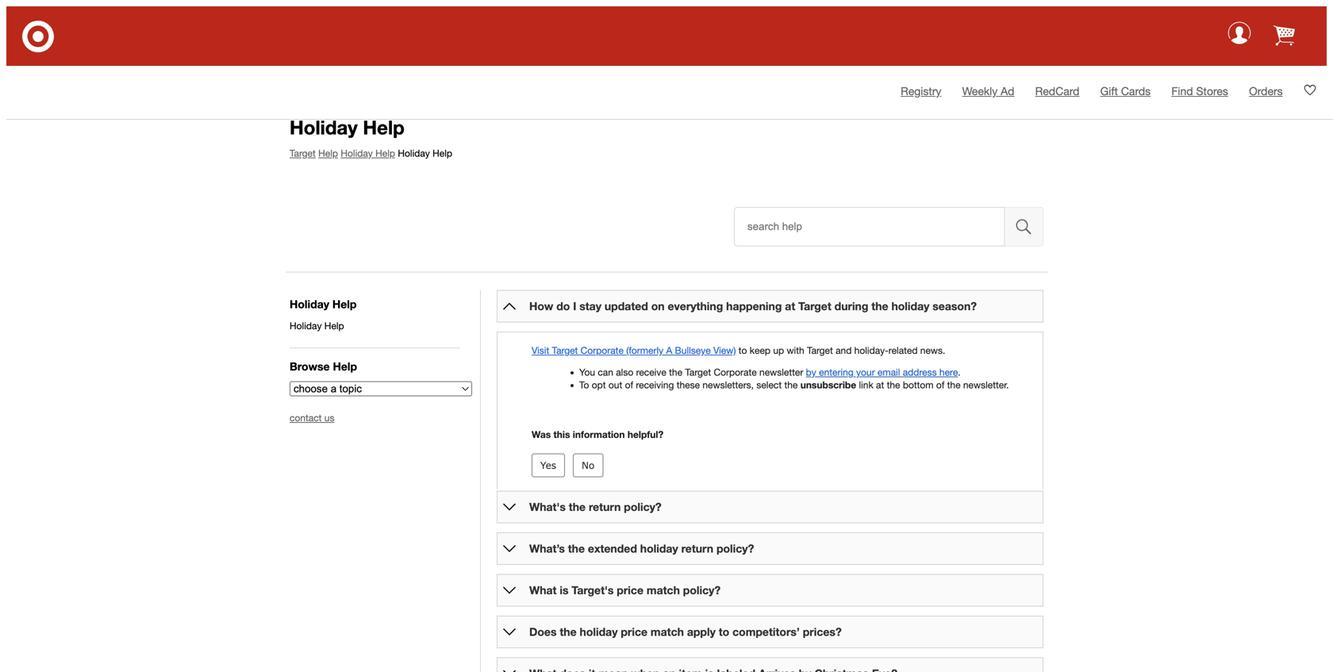 Task type: describe. For each thing, give the bounding box(es) containing it.
contact us
[[290, 413, 335, 424]]

you can also receive the target corporate newsletter by entering your email address here . to opt out of receiving these newsletters, select the unsubscribe link at the bottom of the newsletter.
[[579, 367, 1012, 390]]

navigation containing holiday help
[[290, 298, 472, 615]]

gift cards
[[1101, 85, 1151, 98]]

0 horizontal spatial holiday
[[580, 626, 618, 639]]

stores
[[1197, 85, 1229, 98]]

how do i stay updated on everything happening at target during the holiday season?
[[529, 300, 977, 313]]

redcard
[[1036, 85, 1080, 98]]

by
[[806, 367, 817, 378]]

what's the return policy? link
[[529, 500, 662, 513]]

weekly
[[963, 85, 998, 98]]

a
[[666, 345, 672, 356]]

corporate newsletter
[[714, 367, 804, 378]]

updated
[[605, 300, 648, 313]]

unsubscribe
[[801, 379, 857, 390]]

can
[[598, 367, 613, 378]]

the down email
[[887, 379, 901, 390]]

select
[[757, 379, 782, 390]]

cards
[[1121, 85, 1151, 98]]

policy? for match
[[683, 584, 721, 597]]

the inside does the holiday price match apply to competitors' prices? tab
[[560, 626, 577, 639]]

do
[[557, 300, 570, 313]]

on
[[651, 300, 665, 313]]

registry
[[901, 85, 942, 98]]

target.com home image
[[22, 21, 54, 52]]

visit target corporate (formerly a bullseye view) to keep up with target and holiday-related news.
[[532, 345, 946, 356]]

1 vertical spatial return
[[681, 542, 714, 555]]

keep
[[750, 345, 771, 356]]

what's
[[529, 542, 565, 555]]

us
[[324, 413, 335, 424]]

to inside tab
[[719, 626, 730, 639]]

this
[[554, 429, 570, 440]]

browse
[[290, 360, 330, 373]]

the right select in the bottom right of the page
[[785, 379, 798, 390]]

weekly ad
[[963, 85, 1015, 98]]

and
[[836, 345, 852, 356]]

target left the help link
[[290, 148, 316, 159]]

1 holiday help from the top
[[290, 116, 405, 139]]

i
[[573, 300, 577, 313]]

what's the extended holiday return policy?
[[529, 542, 754, 555]]

2 holiday help from the top
[[290, 298, 357, 311]]

view)
[[714, 345, 736, 356]]

was
[[532, 429, 551, 440]]

target help holiday help holiday help
[[290, 148, 452, 159]]

what's
[[529, 500, 566, 513]]

does the holiday price match apply to competitors' prices? link
[[529, 626, 842, 639]]

does the holiday price match apply to competitors' prices?
[[529, 626, 842, 639]]

contact
[[290, 413, 322, 424]]

circle arrow e image inside what is target's price match policy? tab
[[503, 584, 516, 597]]

redcard link
[[1036, 85, 1080, 98]]

target link
[[290, 148, 316, 159]]

registry link
[[901, 85, 942, 98]]

competitors'
[[733, 626, 800, 639]]

what
[[529, 584, 557, 597]]

during
[[835, 300, 869, 313]]

(formerly
[[626, 345, 664, 356]]

out
[[609, 379, 622, 390]]

bottom
[[903, 379, 934, 390]]

icon image
[[1228, 21, 1251, 44]]

find
[[1172, 85, 1193, 98]]

0 vertical spatial to
[[739, 345, 747, 356]]

orders
[[1249, 85, 1283, 98]]

circle arrow s image
[[503, 300, 516, 313]]

was this information helpful?
[[532, 429, 664, 440]]

target inside tab
[[799, 300, 832, 313]]

what is target's price match policy?
[[529, 584, 721, 597]]

happening
[[726, 300, 782, 313]]

contact us link
[[290, 413, 335, 424]]

visit target corporate (formerly a bullseye view) link
[[532, 345, 736, 356]]

weekly ad link
[[963, 85, 1015, 98]]



Task type: vqa. For each thing, say whether or not it's contained in the screenshot.
the right the of
yes



Task type: locate. For each thing, give the bounding box(es) containing it.
policy? up apply
[[683, 584, 721, 597]]

match left apply
[[651, 626, 684, 639]]

0 vertical spatial holiday
[[892, 300, 930, 313]]

is
[[560, 584, 569, 597]]

my target.com shopping cart image
[[1274, 24, 1295, 46]]

2 horizontal spatial holiday
[[892, 300, 930, 313]]

1 vertical spatial holiday
[[640, 542, 678, 555]]

what's the extended holiday return policy? tab
[[497, 533, 1044, 565]]

newsletter.
[[964, 379, 1009, 390]]

you
[[579, 367, 595, 378]]

visit
[[532, 345, 549, 356]]

circle arrow e image left what's
[[503, 542, 516, 555]]

help link
[[318, 148, 338, 159]]

1 horizontal spatial of
[[937, 379, 945, 390]]

the inside what's the extended holiday return policy? tab
[[568, 542, 585, 555]]

target right visit
[[552, 345, 578, 356]]

also
[[616, 367, 634, 378]]

holiday help
[[290, 116, 405, 139], [290, 298, 357, 311], [290, 320, 344, 332]]

holiday left season?
[[892, 300, 930, 313]]

these
[[677, 379, 700, 390]]

does the holiday price match apply to competitors' prices? tab
[[497, 616, 1044, 649]]

your
[[856, 367, 875, 378]]

the up these
[[669, 367, 683, 378]]

prices?
[[803, 626, 842, 639]]

2 vertical spatial policy?
[[683, 584, 721, 597]]

1 vertical spatial policy?
[[717, 542, 754, 555]]

policy? down what's the return policy? tab
[[717, 542, 754, 555]]

target
[[290, 148, 316, 159], [799, 300, 832, 313], [552, 345, 578, 356], [807, 345, 833, 356], [685, 367, 711, 378]]

gift cards link
[[1101, 85, 1151, 98]]

information
[[573, 429, 625, 440]]

what is target's price match policy? link
[[529, 584, 721, 597]]

at inside you can also receive the target corporate newsletter by entering your email address here . to opt out of receiving these newsletters, select the unsubscribe link at the bottom of the newsletter.
[[876, 379, 884, 390]]

2 vertical spatial circle arrow e image
[[503, 626, 516, 639]]

address
[[903, 367, 937, 378]]

1 vertical spatial price
[[621, 626, 648, 639]]

None image field
[[1005, 207, 1044, 246]]

0 vertical spatial price
[[617, 584, 644, 597]]

everything
[[668, 300, 723, 313]]

circle arrow e image inside what's the return policy? tab
[[503, 501, 516, 513]]

1 vertical spatial match
[[651, 626, 684, 639]]

0 vertical spatial at
[[785, 300, 796, 313]]

0 horizontal spatial return
[[589, 500, 621, 513]]

price down the what is target's price match policy? link
[[621, 626, 648, 639]]

policy? up what's the extended holiday return policy? link
[[624, 500, 662, 513]]

find stores link
[[1172, 85, 1229, 98]]

holiday
[[892, 300, 930, 313], [640, 542, 678, 555], [580, 626, 618, 639]]

match down 'what's the extended holiday return policy?'
[[647, 584, 680, 597]]

help
[[363, 116, 405, 139], [318, 148, 338, 159], [376, 148, 395, 159], [433, 148, 452, 159], [332, 298, 357, 311], [324, 320, 344, 332], [333, 360, 357, 373]]

holiday-
[[855, 345, 889, 356]]

to right apply
[[719, 626, 730, 639]]

browse help
[[290, 360, 357, 373]]

up
[[773, 345, 784, 356]]

.
[[958, 367, 961, 378]]

of down here
[[937, 379, 945, 390]]

what's the return policy? tab
[[497, 491, 1044, 523]]

target's
[[572, 584, 614, 597]]

link
[[859, 379, 874, 390]]

2 circle arrow e image from the top
[[503, 668, 516, 672]]

what's the extended holiday return policy? link
[[529, 542, 754, 555]]

2 vertical spatial holiday
[[580, 626, 618, 639]]

3 holiday help from the top
[[290, 320, 344, 332]]

gift
[[1101, 85, 1118, 98]]

0 vertical spatial return
[[589, 500, 621, 513]]

circle arrow e image left what's
[[503, 501, 516, 513]]

0 horizontal spatial of
[[625, 379, 633, 390]]

receive
[[636, 367, 667, 378]]

of down also
[[625, 379, 633, 390]]

stay
[[580, 300, 602, 313]]

receiving
[[636, 379, 674, 390]]

does
[[529, 626, 557, 639]]

entering
[[819, 367, 854, 378]]

favorites image
[[1304, 84, 1317, 96]]

price inside does the holiday price match apply to competitors' prices? tab
[[621, 626, 648, 639]]

season?
[[933, 300, 977, 313]]

circle arrow e image inside what's the extended holiday return policy? tab
[[503, 542, 516, 555]]

target up by
[[807, 345, 833, 356]]

the right what's
[[569, 500, 586, 513]]

0 horizontal spatial at
[[785, 300, 796, 313]]

news.
[[921, 345, 946, 356]]

here
[[940, 367, 958, 378]]

match inside tab
[[651, 626, 684, 639]]

by entering your email address here link
[[806, 367, 958, 378]]

helpful?
[[628, 429, 664, 440]]

find stores
[[1172, 85, 1229, 98]]

holiday
[[290, 116, 358, 139], [341, 148, 373, 159], [398, 148, 430, 159], [290, 298, 329, 311], [290, 320, 322, 332]]

at right happening
[[785, 300, 796, 313]]

how
[[529, 300, 554, 313]]

None submit
[[532, 453, 565, 477], [573, 453, 603, 477], [532, 453, 565, 477], [573, 453, 603, 477]]

1 circle arrow e image from the top
[[503, 584, 516, 597]]

apply
[[687, 626, 716, 639]]

1 vertical spatial to
[[719, 626, 730, 639]]

target inside you can also receive the target corporate newsletter by entering your email address here . to opt out of receiving these newsletters, select the unsubscribe link at the bottom of the newsletter.
[[685, 367, 711, 378]]

0 vertical spatial circle arrow e image
[[503, 584, 516, 597]]

circle arrow e image for what's the extended holiday return policy?
[[503, 542, 516, 555]]

orders link
[[1249, 85, 1283, 98]]

circle arrow e image for what's the return policy?
[[503, 501, 516, 513]]

email
[[878, 367, 900, 378]]

circle arrow e image left does
[[503, 626, 516, 639]]

the right what's
[[568, 542, 585, 555]]

search help text field
[[734, 207, 1005, 246]]

the inside how do i stay updated on everything happening at target during the holiday season? tab
[[872, 300, 889, 313]]

to left keep
[[739, 345, 747, 356]]

circle arrow e image
[[503, 501, 516, 513], [503, 542, 516, 555], [503, 626, 516, 639]]

price for holiday
[[621, 626, 648, 639]]

match for apply
[[651, 626, 684, 639]]

extended
[[588, 542, 637, 555]]

policy?
[[624, 500, 662, 513], [717, 542, 754, 555], [683, 584, 721, 597]]

1 vertical spatial circle arrow e image
[[503, 542, 516, 555]]

holiday down 'target's'
[[580, 626, 618, 639]]

what is target's price match policy? tab
[[497, 574, 1044, 607]]

0 vertical spatial policy?
[[624, 500, 662, 513]]

opt
[[592, 379, 606, 390]]

0 horizontal spatial to
[[719, 626, 730, 639]]

2 of from the left
[[937, 379, 945, 390]]

navigation
[[290, 298, 472, 615]]

1 of from the left
[[625, 379, 633, 390]]

at
[[785, 300, 796, 313], [876, 379, 884, 390]]

the right during
[[872, 300, 889, 313]]

1 horizontal spatial to
[[739, 345, 747, 356]]

1 horizontal spatial return
[[681, 542, 714, 555]]

policy? inside tab
[[683, 584, 721, 597]]

the right does
[[560, 626, 577, 639]]

1 circle arrow e image from the top
[[503, 501, 516, 513]]

policy? for return
[[717, 542, 754, 555]]

0 vertical spatial match
[[647, 584, 680, 597]]

match
[[647, 584, 680, 597], [651, 626, 684, 639]]

1 vertical spatial holiday help
[[290, 298, 357, 311]]

bullseye
[[675, 345, 711, 356]]

match for policy?
[[647, 584, 680, 597]]

circle arrow e image for does the holiday price match apply to competitors' prices?
[[503, 626, 516, 639]]

2 circle arrow e image from the top
[[503, 542, 516, 555]]

circle arrow e image inside does the holiday price match apply to competitors' prices? tab
[[503, 626, 516, 639]]

the
[[872, 300, 889, 313], [669, 367, 683, 378], [785, 379, 798, 390], [887, 379, 901, 390], [947, 379, 961, 390], [569, 500, 586, 513], [568, 542, 585, 555], [560, 626, 577, 639]]

price right 'target's'
[[617, 584, 644, 597]]

corporate
[[581, 345, 624, 356]]

1 vertical spatial at
[[876, 379, 884, 390]]

related
[[889, 345, 918, 356]]

the down here
[[947, 379, 961, 390]]

how do i stay updated on everything happening at target during the holiday season? link
[[529, 300, 977, 313]]

1 vertical spatial circle arrow e image
[[503, 668, 516, 672]]

target left during
[[799, 300, 832, 313]]

with
[[787, 345, 805, 356]]

to
[[579, 379, 589, 390]]

1 horizontal spatial holiday
[[640, 542, 678, 555]]

0 vertical spatial circle arrow e image
[[503, 501, 516, 513]]

holiday right extended
[[640, 542, 678, 555]]

newsletters,
[[703, 379, 754, 390]]

price for target's
[[617, 584, 644, 597]]

match inside tab
[[647, 584, 680, 597]]

at down by entering your email address here link
[[876, 379, 884, 390]]

target up these
[[685, 367, 711, 378]]

what's the return policy?
[[529, 500, 662, 513]]

2 vertical spatial holiday help
[[290, 320, 344, 332]]

of
[[625, 379, 633, 390], [937, 379, 945, 390]]

ad
[[1001, 85, 1015, 98]]

circle arrow e image
[[503, 584, 516, 597], [503, 668, 516, 672]]

at inside how do i stay updated on everything happening at target during the holiday season? tab
[[785, 300, 796, 313]]

price inside what is target's price match policy? tab
[[617, 584, 644, 597]]

0 vertical spatial holiday help
[[290, 116, 405, 139]]

how do i stay updated on everything happening at target during the holiday season? tab
[[497, 290, 1044, 323]]

1 horizontal spatial at
[[876, 379, 884, 390]]

the inside what's the return policy? tab
[[569, 500, 586, 513]]

3 circle arrow e image from the top
[[503, 626, 516, 639]]

holiday help link
[[341, 148, 395, 159]]



